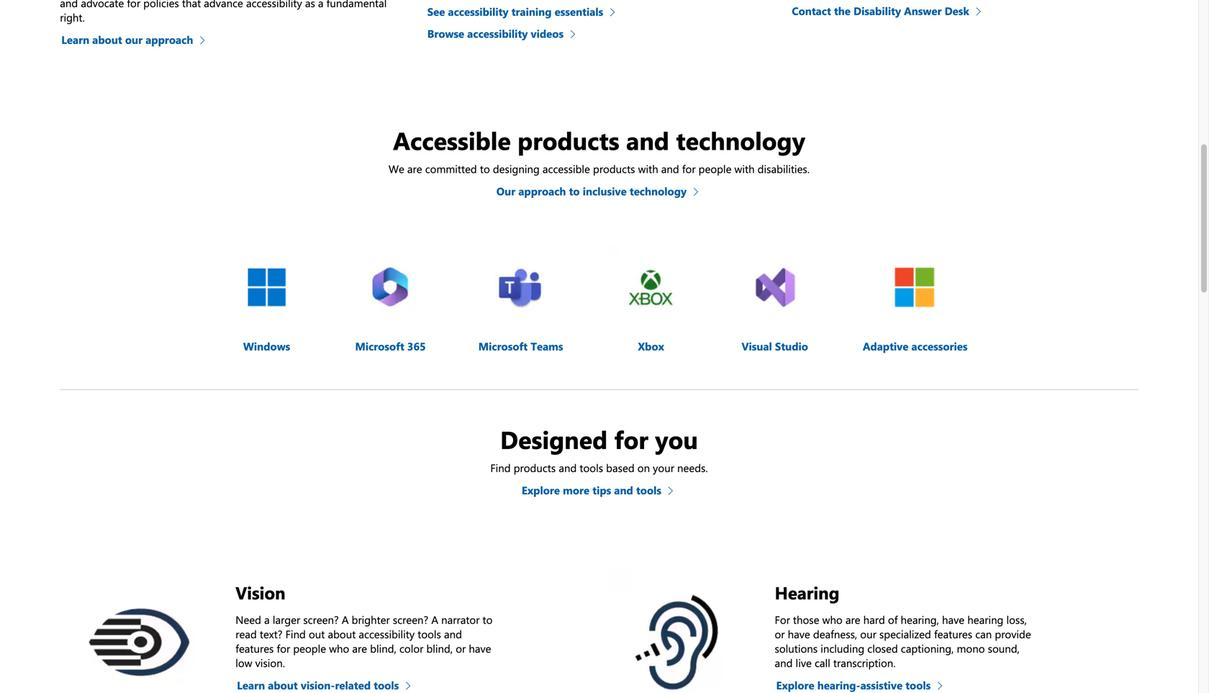 Task type: describe. For each thing, give the bounding box(es) containing it.
teams
[[531, 339, 564, 354]]

or inside need a larger screen? a brighter screen? a narrator to read text? find out about accessibility tools and features for people who are blind, color blind, or have low vision.
[[456, 642, 466, 656]]

low
[[236, 656, 252, 671]]

brighter
[[352, 613, 390, 627]]

including
[[821, 642, 865, 656]]

hearing,
[[901, 613, 940, 627]]

accessibility for browse
[[468, 26, 528, 41]]

inclusive
[[583, 184, 627, 198]]

answer
[[905, 3, 942, 18]]

closed
[[868, 642, 899, 656]]

who inside for those who are hard of hearing, have hearing loss, or have deafness, our specialized features can provide solutions including closed captioning, mono sound, and live call transcription.
[[823, 613, 843, 627]]

learn about vision-related tools
[[237, 679, 399, 693]]

read
[[236, 627, 257, 642]]

mono
[[958, 642, 986, 656]]

transcription.
[[834, 656, 896, 671]]

about inside need a larger screen? a brighter screen? a narrator to read text? find out about accessibility tools and features for people who are blind, color blind, or have low vision.
[[328, 627, 356, 642]]

need
[[236, 613, 261, 627]]

or inside for those who are hard of hearing, have hearing loss, or have deafness, our specialized features can provide solutions including closed captioning, mono sound, and live call transcription.
[[775, 627, 785, 642]]

accessible products and technology
[[393, 124, 806, 156]]

for those who are hard of hearing, have hearing loss, or have deafness, our specialized features can provide solutions including closed captioning, mono sound, and live call transcription.
[[775, 613, 1032, 671]]

windows link
[[222, 243, 312, 355]]

our
[[497, 184, 516, 198]]

see accessibility training essentials
[[428, 4, 604, 19]]

to inside need a larger screen? a brighter screen? a narrator to read text? find out about accessibility tools and features for people who are blind, color blind, or have low vision.
[[483, 613, 493, 627]]

0 vertical spatial technology
[[677, 124, 806, 156]]

need a larger screen? a brighter screen? a narrator to read text? find out about accessibility tools and features for people who are blind, color blind, or have low vision.
[[236, 613, 493, 671]]

1 horizontal spatial approach
[[519, 184, 566, 198]]

explore for hearing
[[777, 679, 815, 693]]

hearing
[[775, 581, 840, 604]]

adaptive accessories link
[[855, 243, 977, 355]]

1 vertical spatial to
[[569, 184, 580, 198]]

related
[[335, 679, 371, 693]]

people inside need a larger screen? a brighter screen? a narrator to read text? find out about accessibility tools and features for people who are blind, color blind, or have low vision.
[[293, 642, 326, 656]]

learn about vision-related tools link
[[236, 671, 416, 694]]

microsoft 365
[[355, 339, 426, 354]]

see
[[428, 4, 445, 19]]

based
[[607, 461, 635, 475]]

1 screen? from the left
[[303, 613, 339, 627]]

xbox
[[638, 339, 665, 354]]

1 horizontal spatial have
[[788, 627, 811, 642]]

loss,
[[1007, 613, 1028, 627]]

tools right related
[[374, 679, 399, 693]]

and inside need a larger screen? a brighter screen? a narrator to read text? find out about accessibility tools and features for people who are blind, color blind, or have low vision.
[[444, 627, 462, 642]]

the
[[835, 3, 851, 18]]

hearing-
[[818, 679, 861, 693]]

vision.
[[255, 656, 285, 671]]

of
[[889, 613, 898, 627]]

have inside need a larger screen? a brighter screen? a narrator to read text? find out about accessibility tools and features for people who are blind, color blind, or have low vision.
[[469, 642, 492, 656]]

1 horizontal spatial are
[[408, 162, 422, 176]]

visual studio link
[[731, 243, 820, 355]]

2 screen? from the left
[[393, 613, 429, 627]]

2 blind, from the left
[[427, 642, 453, 656]]

more
[[563, 483, 590, 498]]

tips
[[593, 483, 612, 498]]

0 horizontal spatial our
[[125, 32, 143, 47]]

hard
[[864, 613, 886, 627]]

accessibility inside need a larger screen? a brighter screen? a narrator to read text? find out about accessibility tools and features for people who are blind, color blind, or have low vision.
[[359, 627, 415, 642]]

adaptive accessories
[[863, 339, 968, 354]]

provide
[[996, 627, 1032, 642]]

explore hearing-assistive tools link
[[775, 671, 948, 694]]

features inside for those who are hard of hearing, have hearing loss, or have deafness, our specialized features can provide solutions including closed captioning, mono sound, and live call transcription.
[[935, 627, 973, 642]]

on
[[638, 461, 650, 475]]

microsoft 365 link
[[346, 243, 435, 355]]

tools down on
[[637, 483, 662, 498]]

accessibility for see
[[448, 4, 509, 19]]

we are committed to designing accessible products with and for people with disabilities.
[[389, 162, 810, 176]]

windows
[[243, 339, 290, 354]]

committed
[[425, 162, 477, 176]]

products inside designed for you find products and tools based on your needs.
[[514, 461, 556, 475]]

1 blind, from the left
[[370, 642, 397, 656]]

visual
[[742, 339, 773, 354]]

solutions
[[775, 642, 818, 656]]

tools inside designed for you find products and tools based on your needs.
[[580, 461, 604, 475]]

microsoft teams
[[479, 339, 564, 354]]

training
[[512, 4, 552, 19]]

xbox link
[[607, 243, 696, 355]]

a
[[264, 613, 270, 627]]

live
[[796, 656, 812, 671]]

text?
[[260, 627, 283, 642]]

contact the disability answer desk link
[[791, 0, 987, 25]]

narrator
[[442, 613, 480, 627]]

larger
[[273, 613, 300, 627]]

who inside need a larger screen? a brighter screen? a narrator to read text? find out about accessibility tools and features for people who are blind, color blind, or have low vision.
[[329, 642, 350, 656]]

1 vertical spatial products
[[593, 162, 636, 176]]

browse accessibility videos
[[428, 26, 564, 41]]

are inside for those who are hard of hearing, have hearing loss, or have deafness, our specialized features can provide solutions including closed captioning, mono sound, and live call transcription.
[[846, 613, 861, 627]]

we
[[389, 162, 405, 176]]



Task type: locate. For each thing, give the bounding box(es) containing it.
0 horizontal spatial find
[[286, 627, 306, 642]]

our inside for those who are hard of hearing, have hearing loss, or have deafness, our specialized features can provide solutions including closed captioning, mono sound, and live call transcription.
[[861, 627, 877, 642]]

1 vertical spatial our
[[861, 627, 877, 642]]

find inside need a larger screen? a brighter screen? a narrator to read text? find out about accessibility tools and features for people who are blind, color blind, or have low vision.
[[286, 627, 306, 642]]

are inside need a larger screen? a brighter screen? a narrator to read text? find out about accessibility tools and features for people who are blind, color blind, or have low vision.
[[352, 642, 367, 656]]

microsoft teams icon. image
[[478, 244, 564, 330]]

microsoft left 365
[[355, 339, 405, 354]]

with
[[639, 162, 659, 176], [735, 162, 755, 176]]

1 horizontal spatial find
[[491, 461, 511, 475]]

accessories
[[912, 339, 968, 354]]

contact the disability answer desk
[[792, 3, 970, 18]]

2 vertical spatial accessibility
[[359, 627, 415, 642]]

for
[[775, 613, 791, 627]]

technology up disabilities.
[[677, 124, 806, 156]]

1 a from the left
[[342, 613, 349, 627]]

learn for learn about vision-related tools
[[237, 679, 265, 693]]

0 horizontal spatial have
[[469, 642, 492, 656]]

0 vertical spatial learn
[[61, 32, 89, 47]]

technology
[[677, 124, 806, 156], [630, 184, 687, 198]]

a left narrator at left bottom
[[432, 613, 439, 627]]

blind, left color
[[370, 642, 397, 656]]

find left out
[[286, 627, 306, 642]]

color
[[400, 642, 424, 656]]

explore left the more
[[522, 483, 560, 498]]

1 vertical spatial find
[[286, 627, 306, 642]]

are left hard
[[846, 613, 861, 627]]

0 horizontal spatial a
[[342, 613, 349, 627]]

find inside designed for you find products and tools based on your needs.
[[491, 461, 511, 475]]

windows 10 operating system logo. image
[[224, 244, 310, 330]]

365
[[408, 339, 426, 354]]

0 horizontal spatial microsoft
[[355, 339, 405, 354]]

learn for learn about our approach
[[61, 32, 89, 47]]

call
[[815, 656, 831, 671]]

0 horizontal spatial features
[[236, 642, 274, 656]]

about inside 'learn about vision-related tools' link
[[268, 679, 298, 693]]

0 vertical spatial people
[[699, 162, 732, 176]]

studio
[[776, 339, 809, 354]]

accessibility up related
[[359, 627, 415, 642]]

accessibility inside browse accessibility videos link
[[468, 26, 528, 41]]

0 horizontal spatial approach
[[146, 32, 193, 47]]

essentials
[[555, 4, 604, 19]]

your
[[653, 461, 675, 475]]

people
[[699, 162, 732, 176], [293, 642, 326, 656]]

0 horizontal spatial screen?
[[303, 613, 339, 627]]

explore for designed for you
[[522, 483, 560, 498]]

1 horizontal spatial for
[[615, 423, 649, 455]]

products up accessible
[[518, 124, 620, 156]]

features inside need a larger screen? a brighter screen? a narrator to read text? find out about accessibility tools and features for people who are blind, color blind, or have low vision.
[[236, 642, 274, 656]]

0 vertical spatial for
[[683, 162, 696, 176]]

disabilities.
[[758, 162, 810, 176]]

about for vision-
[[268, 679, 298, 693]]

screen? up color
[[393, 613, 429, 627]]

1 vertical spatial for
[[615, 423, 649, 455]]

tools up explore more tips and tools
[[580, 461, 604, 475]]

tools left narrator at left bottom
[[418, 627, 441, 642]]

out
[[309, 627, 325, 642]]

accessible
[[393, 124, 511, 156]]

1 vertical spatial about
[[328, 627, 356, 642]]

contact
[[792, 3, 832, 18]]

designed
[[501, 423, 608, 455]]

1 vertical spatial explore
[[777, 679, 815, 693]]

0 horizontal spatial who
[[329, 642, 350, 656]]

people up 'learn about vision-related tools' link
[[293, 642, 326, 656]]

our approach to inclusive technology
[[497, 184, 687, 198]]

1 horizontal spatial a
[[432, 613, 439, 627]]

see accessibility training essentials link
[[426, 0, 770, 20]]

visual studio logo. image
[[732, 244, 819, 330]]

1 horizontal spatial who
[[823, 613, 843, 627]]

0 vertical spatial to
[[480, 162, 490, 176]]

0 vertical spatial approach
[[146, 32, 193, 47]]

accessible
[[543, 162, 591, 176]]

1 horizontal spatial people
[[699, 162, 732, 176]]

vision-
[[301, 679, 335, 693]]

2 with from the left
[[735, 162, 755, 176]]

accessibility down "see accessibility training essentials"
[[468, 26, 528, 41]]

1 vertical spatial people
[[293, 642, 326, 656]]

screen? right larger
[[303, 613, 339, 627]]

captioning,
[[902, 642, 955, 656]]

0 vertical spatial are
[[408, 162, 422, 176]]

1 horizontal spatial features
[[935, 627, 973, 642]]

browse accessibility videos link
[[426, 20, 770, 42]]

have up the live
[[788, 627, 811, 642]]

vision
[[236, 581, 286, 604]]

1 vertical spatial learn
[[237, 679, 265, 693]]

who right those
[[823, 613, 843, 627]]

for inside designed for you find products and tools based on your needs.
[[615, 423, 649, 455]]

about
[[92, 32, 122, 47], [328, 627, 356, 642], [268, 679, 298, 693]]

1 vertical spatial who
[[329, 642, 350, 656]]

0 horizontal spatial people
[[293, 642, 326, 656]]

to down accessible
[[569, 184, 580, 198]]

for inside need a larger screen? a brighter screen? a narrator to read text? find out about accessibility tools and features for people who are blind, color blind, or have low vision.
[[277, 642, 290, 656]]

videos
[[531, 26, 564, 41]]

adaptive
[[863, 339, 909, 354]]

screen?
[[303, 613, 339, 627], [393, 613, 429, 627]]

have left hearing
[[943, 613, 965, 627]]

who
[[823, 613, 843, 627], [329, 642, 350, 656]]

1 vertical spatial technology
[[630, 184, 687, 198]]

needs.
[[678, 461, 708, 475]]

explore more tips and tools
[[522, 483, 662, 498]]

accessibility up browse accessibility videos
[[448, 4, 509, 19]]

visual studio
[[742, 339, 809, 354]]

about for our
[[92, 32, 122, 47]]

microsoft
[[355, 339, 405, 354], [479, 339, 528, 354]]

1 vertical spatial are
[[846, 613, 861, 627]]

or
[[775, 627, 785, 642], [456, 642, 466, 656]]

microsoft left 'teams'
[[479, 339, 528, 354]]

designed for you find products and tools based on your needs.
[[491, 423, 708, 475]]

1 vertical spatial approach
[[519, 184, 566, 198]]

features left can
[[935, 627, 973, 642]]

are down brighter
[[352, 642, 367, 656]]

have down narrator at left bottom
[[469, 642, 492, 656]]

2 vertical spatial products
[[514, 461, 556, 475]]

microsoft teams link
[[470, 243, 572, 355]]

0 vertical spatial find
[[491, 461, 511, 475]]

0 horizontal spatial for
[[277, 642, 290, 656]]

accessibility inside the see accessibility training essentials link
[[448, 4, 509, 19]]

explore more tips and tools link
[[521, 475, 679, 504]]

technology inside our approach to inclusive technology link
[[630, 184, 687, 198]]

explore hearing-assistive tools
[[777, 679, 931, 693]]

products up 'inclusive'
[[593, 162, 636, 176]]

browse
[[428, 26, 465, 41]]

2 horizontal spatial have
[[943, 613, 965, 627]]

deafness,
[[814, 627, 858, 642]]

0 horizontal spatial explore
[[522, 483, 560, 498]]

2 vertical spatial for
[[277, 642, 290, 656]]

to left designing
[[480, 162, 490, 176]]

technology right 'inclusive'
[[630, 184, 687, 198]]

0 vertical spatial products
[[518, 124, 620, 156]]

accessibility
[[448, 4, 509, 19], [468, 26, 528, 41], [359, 627, 415, 642]]

learn
[[61, 32, 89, 47], [237, 679, 265, 693]]

you
[[656, 423, 699, 455]]

xbox logo. image
[[608, 244, 695, 330]]

features
[[935, 627, 973, 642], [236, 642, 274, 656]]

0 vertical spatial our
[[125, 32, 143, 47]]

0 horizontal spatial or
[[456, 642, 466, 656]]

a left brighter
[[342, 613, 349, 627]]

or down narrator at left bottom
[[456, 642, 466, 656]]

learn about our approach
[[61, 32, 193, 47]]

desk
[[945, 3, 970, 18]]

0 vertical spatial about
[[92, 32, 122, 47]]

are
[[408, 162, 422, 176], [846, 613, 861, 627], [352, 642, 367, 656]]

can
[[976, 627, 993, 642]]

learn about our approach link
[[60, 24, 210, 54]]

with left disabilities.
[[735, 162, 755, 176]]

sound,
[[989, 642, 1020, 656]]

0 horizontal spatial blind,
[[370, 642, 397, 656]]

microsoft for microsoft 365
[[355, 339, 405, 354]]

2 vertical spatial are
[[352, 642, 367, 656]]

or left those
[[775, 627, 785, 642]]

disability
[[854, 3, 902, 18]]

2 microsoft from the left
[[479, 339, 528, 354]]

2 vertical spatial about
[[268, 679, 298, 693]]

1 horizontal spatial explore
[[777, 679, 815, 693]]

explore down the live
[[777, 679, 815, 693]]

microsoft for microsoft teams
[[479, 339, 528, 354]]

tools
[[580, 461, 604, 475], [637, 483, 662, 498], [418, 627, 441, 642], [374, 679, 399, 693], [906, 679, 931, 693]]

1 horizontal spatial our
[[861, 627, 877, 642]]

products down designed
[[514, 461, 556, 475]]

2 horizontal spatial about
[[328, 627, 356, 642]]

are right we
[[408, 162, 422, 176]]

features down need
[[236, 642, 274, 656]]

designing
[[493, 162, 540, 176]]

0 vertical spatial accessibility
[[448, 4, 509, 19]]

products
[[518, 124, 620, 156], [593, 162, 636, 176], [514, 461, 556, 475]]

find down designed
[[491, 461, 511, 475]]

1 vertical spatial accessibility
[[468, 26, 528, 41]]

1 horizontal spatial microsoft
[[479, 339, 528, 354]]

1 horizontal spatial learn
[[237, 679, 265, 693]]

2 a from the left
[[432, 613, 439, 627]]

who right out
[[329, 642, 350, 656]]

1 horizontal spatial blind,
[[427, 642, 453, 656]]

to right narrator at left bottom
[[483, 613, 493, 627]]

microsoft office 365 logo. image
[[348, 244, 434, 330]]

specialized
[[880, 627, 932, 642]]

0 horizontal spatial learn
[[61, 32, 89, 47]]

1 with from the left
[[639, 162, 659, 176]]

1 horizontal spatial with
[[735, 162, 755, 176]]

0 horizontal spatial with
[[639, 162, 659, 176]]

find
[[491, 461, 511, 475], [286, 627, 306, 642]]

assistive
[[861, 679, 903, 693]]

and inside for those who are hard of hearing, have hearing loss, or have deafness, our specialized features can provide solutions including closed captioning, mono sound, and live call transcription.
[[775, 656, 793, 671]]

approach
[[146, 32, 193, 47], [519, 184, 566, 198]]

0 vertical spatial explore
[[522, 483, 560, 498]]

0 horizontal spatial are
[[352, 642, 367, 656]]

and inside designed for you find products and tools based on your needs.
[[559, 461, 577, 475]]

0 horizontal spatial about
[[92, 32, 122, 47]]

1 horizontal spatial or
[[775, 627, 785, 642]]

2 vertical spatial to
[[483, 613, 493, 627]]

2 horizontal spatial are
[[846, 613, 861, 627]]

0 vertical spatial who
[[823, 613, 843, 627]]

1 horizontal spatial about
[[268, 679, 298, 693]]

about inside learn about our approach link
[[92, 32, 122, 47]]

hearing
[[968, 613, 1004, 627]]

a
[[342, 613, 349, 627], [432, 613, 439, 627]]

microsoft logo. image
[[873, 244, 959, 330]]

those
[[794, 613, 820, 627]]

people left disabilities.
[[699, 162, 732, 176]]

1 horizontal spatial screen?
[[393, 613, 429, 627]]

blind, right color
[[427, 642, 453, 656]]

with down 'accessible products and technology'
[[639, 162, 659, 176]]

tools right assistive
[[906, 679, 931, 693]]

tools inside need a larger screen? a brighter screen? a narrator to read text? find out about accessibility tools and features for people who are blind, color blind, or have low vision.
[[418, 627, 441, 642]]

2 horizontal spatial for
[[683, 162, 696, 176]]

1 microsoft from the left
[[355, 339, 405, 354]]

our approach to inclusive technology link
[[495, 176, 704, 205]]

have
[[943, 613, 965, 627], [788, 627, 811, 642], [469, 642, 492, 656]]



Task type: vqa. For each thing, say whether or not it's contained in the screenshot.
disabilities.
yes



